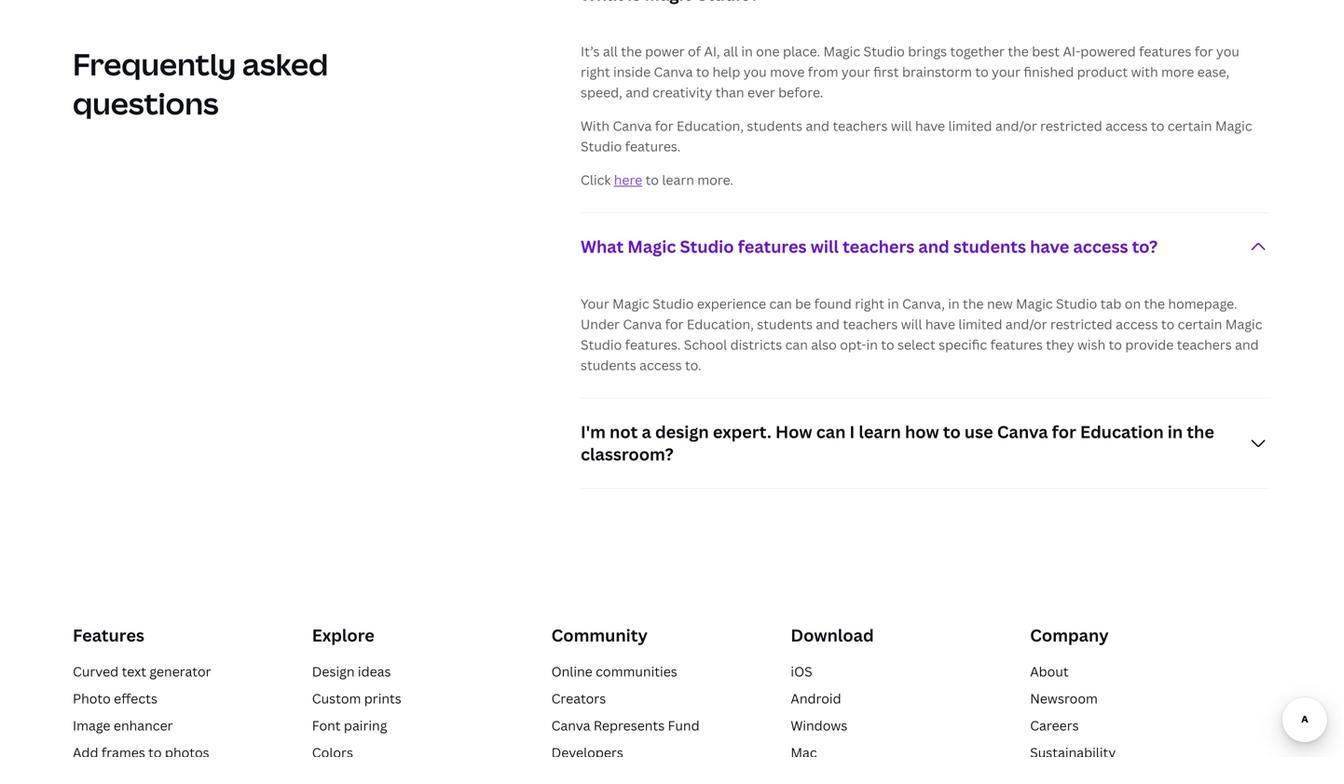Task type: vqa. For each thing, say whether or not it's contained in the screenshot.


Task type: locate. For each thing, give the bounding box(es) containing it.
online communities link
[[552, 663, 678, 681]]

the
[[621, 43, 642, 60], [1008, 43, 1029, 60], [963, 295, 984, 313], [1144, 295, 1165, 313], [1187, 421, 1215, 444]]

students down ever
[[747, 117, 803, 135]]

to
[[696, 63, 710, 81], [976, 63, 989, 81], [1151, 117, 1165, 135], [646, 171, 659, 189], [1162, 316, 1175, 333], [881, 336, 895, 354], [1109, 336, 1122, 354], [943, 421, 961, 444]]

limited
[[949, 117, 992, 135], [959, 316, 1003, 333]]

all right ai,
[[724, 43, 738, 60]]

to inside the i'm not a design expert. how can i learn how to use canva for education in the classroom?
[[943, 421, 961, 444]]

newsroom link
[[1030, 690, 1098, 708]]

2 vertical spatial features
[[991, 336, 1043, 354]]

0 vertical spatial will
[[891, 117, 912, 135]]

0 vertical spatial certain
[[1168, 117, 1212, 135]]

1 vertical spatial features
[[738, 236, 807, 258]]

studio down with
[[581, 138, 622, 155]]

newsroom
[[1030, 690, 1098, 708]]

1 vertical spatial certain
[[1178, 316, 1223, 333]]

and/or
[[996, 117, 1037, 135], [1006, 316, 1048, 333]]

teachers inside with canva for education, students and teachers will have limited and/or restricted access to certain magic studio features.
[[833, 117, 888, 135]]

0 horizontal spatial all
[[603, 43, 618, 60]]

canva right with
[[613, 117, 652, 135]]

you up ease,
[[1217, 43, 1240, 60]]

you
[[1217, 43, 1240, 60], [744, 63, 767, 81]]

0 horizontal spatial right
[[581, 63, 610, 81]]

to up provide
[[1162, 316, 1175, 333]]

best
[[1032, 43, 1060, 60]]

teachers down first
[[833, 117, 888, 135]]

access
[[1106, 117, 1148, 135], [1073, 236, 1129, 258], [1116, 316, 1158, 333], [640, 357, 682, 374]]

your down together in the top of the page
[[992, 63, 1021, 81]]

features. inside with canva for education, students and teachers will have limited and/or restricted access to certain magic studio features.
[[625, 138, 681, 155]]

image
[[73, 717, 110, 735]]

online
[[552, 663, 593, 681]]

0 vertical spatial right
[[581, 63, 610, 81]]

in right the education
[[1168, 421, 1183, 444]]

features. up click here to learn more.
[[625, 138, 681, 155]]

the right on
[[1144, 295, 1165, 313]]

students inside dropdown button
[[954, 236, 1026, 258]]

for inside your magic studio experience can be found right in canva, in the new magic studio tab on the homepage. under canva for education, students and teachers will have limited and/or restricted access to certain magic studio features. school districts can also opt-in to select specific features they wish to provide teachers and students access to.
[[665, 316, 684, 333]]

all right it's
[[603, 43, 618, 60]]

limited down brainstorm
[[949, 117, 992, 135]]

on
[[1125, 295, 1141, 313]]

1 horizontal spatial learn
[[859, 421, 901, 444]]

in left one
[[742, 43, 753, 60]]

education,
[[677, 117, 744, 135], [687, 316, 754, 333]]

features inside dropdown button
[[738, 236, 807, 258]]

in
[[742, 43, 753, 60], [888, 295, 899, 313], [948, 295, 960, 313], [867, 336, 878, 354], [1168, 421, 1183, 444]]

the inside the i'm not a design expert. how can i learn how to use canva for education in the classroom?
[[1187, 421, 1215, 444]]

1 vertical spatial can
[[786, 336, 808, 354]]

for down creativity
[[655, 117, 674, 135]]

features inside your magic studio experience can be found right in canva, in the new magic studio tab on the homepage. under canva for education, students and teachers will have limited and/or restricted access to certain magic studio features. school districts can also opt-in to select specific features they wish to provide teachers and students access to.
[[991, 336, 1043, 354]]

to.
[[685, 357, 702, 374]]

magic inside dropdown button
[[628, 236, 676, 258]]

students inside with canva for education, students and teachers will have limited and/or restricted access to certain magic studio features.
[[747, 117, 803, 135]]

magic right the new
[[1016, 295, 1053, 313]]

and down "before." at the right top
[[806, 117, 830, 135]]

0 vertical spatial education,
[[677, 117, 744, 135]]

teachers up canva, at the right of the page
[[843, 236, 915, 258]]

how
[[905, 421, 940, 444]]

certain down the more
[[1168, 117, 1212, 135]]

access down on
[[1116, 316, 1158, 333]]

asked
[[242, 44, 328, 84]]

have
[[915, 117, 945, 135], [1030, 236, 1070, 258], [926, 316, 956, 333]]

0 horizontal spatial you
[[744, 63, 767, 81]]

it's
[[581, 43, 600, 60]]

fund
[[668, 717, 700, 735]]

restricted up wish
[[1051, 316, 1113, 333]]

and down homepage.
[[1235, 336, 1259, 354]]

0 horizontal spatial learn
[[662, 171, 694, 189]]

inside
[[613, 63, 651, 81]]

learn right i
[[859, 421, 901, 444]]

students
[[747, 117, 803, 135], [954, 236, 1026, 258], [757, 316, 813, 333], [581, 357, 637, 374]]

to down together in the top of the page
[[976, 63, 989, 81]]

design
[[312, 663, 355, 681]]

limited up specific
[[959, 316, 1003, 333]]

for inside with canva for education, students and teachers will have limited and/or restricted access to certain magic studio features.
[[655, 117, 674, 135]]

1 horizontal spatial you
[[1217, 43, 1240, 60]]

restricted inside your magic studio experience can be found right in canva, in the new magic studio tab on the homepage. under canva for education, students and teachers will have limited and/or restricted access to certain magic studio features. school districts can also opt-in to select specific features they wish to provide teachers and students access to.
[[1051, 316, 1113, 333]]

1 vertical spatial will
[[811, 236, 839, 258]]

1 features. from the top
[[625, 138, 681, 155]]

and up canva, at the right of the page
[[919, 236, 950, 258]]

a
[[642, 421, 652, 444]]

access inside with canva for education, students and teachers will have limited and/or restricted access to certain magic studio features.
[[1106, 117, 1148, 135]]

can left be
[[770, 295, 792, 313]]

0 horizontal spatial features
[[738, 236, 807, 258]]

windows
[[791, 717, 848, 735]]

to down with at top
[[1151, 117, 1165, 135]]

access down with at top
[[1106, 117, 1148, 135]]

magic right what
[[628, 236, 676, 258]]

learn
[[662, 171, 694, 189], [859, 421, 901, 444]]

magic up from
[[824, 43, 861, 60]]

0 vertical spatial features
[[1139, 43, 1192, 60]]

right down it's
[[581, 63, 610, 81]]

will inside your magic studio experience can be found right in canva, in the new magic studio tab on the homepage. under canva for education, students and teachers will have limited and/or restricted access to certain magic studio features. school districts can also opt-in to select specific features they wish to provide teachers and students access to.
[[901, 316, 922, 333]]

1 vertical spatial features.
[[625, 336, 681, 354]]

not
[[610, 421, 638, 444]]

online communities creators canva represents fund
[[552, 663, 700, 735]]

click here to learn more.
[[581, 171, 734, 189]]

for right under
[[665, 316, 684, 333]]

will up found
[[811, 236, 839, 258]]

can left i
[[816, 421, 846, 444]]

0 vertical spatial and/or
[[996, 117, 1037, 135]]

canva inside your magic studio experience can be found right in canva, in the new magic studio tab on the homepage. under canva for education, students and teachers will have limited and/or restricted access to certain magic studio features. school districts can also opt-in to select specific features they wish to provide teachers and students access to.
[[623, 316, 662, 333]]

certain down homepage.
[[1178, 316, 1223, 333]]

expert.
[[713, 421, 772, 444]]

0 vertical spatial learn
[[662, 171, 694, 189]]

with canva for education, students and teachers will have limited and/or restricted access to certain magic studio features.
[[581, 117, 1253, 155]]

creativity
[[653, 84, 712, 101]]

1 horizontal spatial your
[[992, 63, 1021, 81]]

learn left more.
[[662, 171, 694, 189]]

can left also
[[786, 336, 808, 354]]

0 vertical spatial limited
[[949, 117, 992, 135]]

education, down experience
[[687, 316, 754, 333]]

canva right use
[[997, 421, 1048, 444]]

for left the education
[[1052, 421, 1077, 444]]

and/or inside your magic studio experience can be found right in canva, in the new magic studio tab on the homepage. under canva for education, students and teachers will have limited and/or restricted access to certain magic studio features. school districts can also opt-in to select specific features they wish to provide teachers and students access to.
[[1006, 316, 1048, 333]]

0 vertical spatial restricted
[[1041, 117, 1103, 135]]

magic down ease,
[[1216, 117, 1253, 135]]

will up select
[[901, 316, 922, 333]]

1 horizontal spatial all
[[724, 43, 738, 60]]

to inside with canva for education, students and teachers will have limited and/or restricted access to certain magic studio features.
[[1151, 117, 1165, 135]]

careers link
[[1030, 717, 1079, 735]]

with
[[1131, 63, 1158, 81]]

the left best
[[1008, 43, 1029, 60]]

in left canva, at the right of the page
[[888, 295, 899, 313]]

opt-
[[840, 336, 867, 354]]

school
[[684, 336, 727, 354]]

download
[[791, 625, 874, 648]]

studio left the tab
[[1056, 295, 1098, 313]]

0 horizontal spatial your
[[842, 63, 871, 81]]

communities
[[596, 663, 678, 681]]

studio up first
[[864, 43, 905, 60]]

0 vertical spatial you
[[1217, 43, 1240, 60]]

access left to?
[[1073, 236, 1129, 258]]

1 vertical spatial limited
[[959, 316, 1003, 333]]

generator
[[150, 663, 211, 681]]

prints
[[364, 690, 402, 708]]

2 vertical spatial have
[[926, 316, 956, 333]]

under
[[581, 316, 620, 333]]

features left they on the top right of page
[[991, 336, 1043, 354]]

place.
[[783, 43, 821, 60]]

you up ever
[[744, 63, 767, 81]]

1 horizontal spatial features
[[991, 336, 1043, 354]]

will
[[891, 117, 912, 135], [811, 236, 839, 258], [901, 316, 922, 333]]

1 vertical spatial and/or
[[1006, 316, 1048, 333]]

and/or down finished
[[996, 117, 1037, 135]]

0 vertical spatial have
[[915, 117, 945, 135]]

canva inside online communities creators canva represents fund
[[552, 717, 591, 735]]

and inside it's all the power of ai, all in one place. magic studio brings together the best ai-powered features for you right inside canva to help you move from your first brainstorm to your finished product with more ease, speed, and creativity than ever before.
[[626, 84, 650, 101]]

and/or inside with canva for education, students and teachers will have limited and/or restricted access to certain magic studio features.
[[996, 117, 1037, 135]]

and down the inside
[[626, 84, 650, 101]]

wish
[[1078, 336, 1106, 354]]

1 all from the left
[[603, 43, 618, 60]]

canva down power on the top of the page
[[654, 63, 693, 81]]

for up ease,
[[1195, 43, 1213, 60]]

education, inside your magic studio experience can be found right in canva, in the new magic studio tab on the homepage. under canva for education, students and teachers will have limited and/or restricted access to certain magic studio features. school districts can also opt-in to select specific features they wish to provide teachers and students access to.
[[687, 316, 754, 333]]

features. inside your magic studio experience can be found right in canva, in the new magic studio tab on the homepage. under canva for education, students and teachers will have limited and/or restricted access to certain magic studio features. school districts can also opt-in to select specific features they wish to provide teachers and students access to.
[[625, 336, 681, 354]]

students up the new
[[954, 236, 1026, 258]]

right right found
[[855, 295, 885, 313]]

0 vertical spatial features.
[[625, 138, 681, 155]]

1 vertical spatial learn
[[859, 421, 901, 444]]

1 vertical spatial right
[[855, 295, 885, 313]]

studio down under
[[581, 336, 622, 354]]

right
[[581, 63, 610, 81], [855, 295, 885, 313]]

the left the new
[[963, 295, 984, 313]]

and/or down the new
[[1006, 316, 1048, 333]]

curved text generator link
[[73, 663, 211, 681]]

enhancer
[[114, 717, 173, 735]]

right inside your magic studio experience can be found right in canva, in the new magic studio tab on the homepage. under canva for education, students and teachers will have limited and/or restricted access to certain magic studio features. school districts can also opt-in to select specific features they wish to provide teachers and students access to.
[[855, 295, 885, 313]]

font pairing link
[[312, 717, 387, 735]]

curved text generator photo effects image enhancer
[[73, 663, 211, 735]]

your magic studio experience can be found right in canva, in the new magic studio tab on the homepage. under canva for education, students and teachers will have limited and/or restricted access to certain magic studio features. school districts can also opt-in to select specific features they wish to provide teachers and students access to.
[[581, 295, 1263, 374]]

1 horizontal spatial right
[[855, 295, 885, 313]]

2 vertical spatial will
[[901, 316, 922, 333]]

all
[[603, 43, 618, 60], [724, 43, 738, 60]]

your left first
[[842, 63, 871, 81]]

experience
[[697, 295, 766, 313]]

2 horizontal spatial features
[[1139, 43, 1192, 60]]

move
[[770, 63, 805, 81]]

and inside with canva for education, students and teachers will have limited and/or restricted access to certain magic studio features.
[[806, 117, 830, 135]]

studio up school
[[653, 295, 694, 313]]

canva right under
[[623, 316, 662, 333]]

can
[[770, 295, 792, 313], [786, 336, 808, 354], [816, 421, 846, 444]]

2 all from the left
[[724, 43, 738, 60]]

to left use
[[943, 421, 961, 444]]

studio up experience
[[680, 236, 734, 258]]

in inside it's all the power of ai, all in one place. magic studio brings together the best ai-powered features for you right inside canva to help you move from your first brainstorm to your finished product with more ease, speed, and creativity than ever before.
[[742, 43, 753, 60]]

features
[[73, 625, 144, 648]]

1 vertical spatial restricted
[[1051, 316, 1113, 333]]

features up the more
[[1139, 43, 1192, 60]]

how
[[776, 421, 813, 444]]

for inside it's all the power of ai, all in one place. magic studio brings together the best ai-powered features for you right inside canva to help you move from your first brainstorm to your finished product with more ease, speed, and creativity than ever before.
[[1195, 43, 1213, 60]]

studio inside dropdown button
[[680, 236, 734, 258]]

have inside with canva for education, students and teachers will have limited and/or restricted access to certain magic studio features.
[[915, 117, 945, 135]]

the right the education
[[1187, 421, 1215, 444]]

have inside dropdown button
[[1030, 236, 1070, 258]]

1 vertical spatial education,
[[687, 316, 754, 333]]

the up the inside
[[621, 43, 642, 60]]

features. left school
[[625, 336, 681, 354]]

will down it's all the power of ai, all in one place. magic studio brings together the best ai-powered features for you right inside canva to help you move from your first brainstorm to your finished product with more ease, speed, and creativity than ever before.
[[891, 117, 912, 135]]

restricted down finished
[[1041, 117, 1103, 135]]

represents
[[594, 717, 665, 735]]

have inside your magic studio experience can be found right in canva, in the new magic studio tab on the homepage. under canva for education, students and teachers will have limited and/or restricted access to certain magic studio features. school districts can also opt-in to select specific features they wish to provide teachers and students access to.
[[926, 316, 956, 333]]

have for will
[[915, 117, 945, 135]]

education, down than
[[677, 117, 744, 135]]

your
[[581, 295, 609, 313]]

2 features. from the top
[[625, 336, 681, 354]]

i'm not a design expert. how can i learn how to use canva for education in the classroom?
[[581, 421, 1215, 466]]

features up be
[[738, 236, 807, 258]]

education, inside with canva for education, students and teachers will have limited and/or restricted access to certain magic studio features.
[[677, 117, 744, 135]]

finished
[[1024, 63, 1074, 81]]

what magic studio features will teachers and students have access to? button
[[581, 214, 1270, 281]]

2 vertical spatial can
[[816, 421, 846, 444]]

1 vertical spatial have
[[1030, 236, 1070, 258]]

canva down "creators" on the left bottom of page
[[552, 717, 591, 735]]



Task type: describe. For each thing, give the bounding box(es) containing it.
they
[[1046, 336, 1075, 354]]

to down the of at the top right of page
[[696, 63, 710, 81]]

restricted inside with canva for education, students and teachers will have limited and/or restricted access to certain magic studio features.
[[1041, 117, 1103, 135]]

brings
[[908, 43, 947, 60]]

and up also
[[816, 316, 840, 333]]

also
[[811, 336, 837, 354]]

right inside it's all the power of ai, all in one place. magic studio brings together the best ai-powered features for you right inside canva to help you move from your first brainstorm to your finished product with more ease, speed, and creativity than ever before.
[[581, 63, 610, 81]]

canva inside the i'm not a design expert. how can i learn how to use canva for education in the classroom?
[[997, 421, 1048, 444]]

teachers inside dropdown button
[[843, 236, 915, 258]]

about link
[[1030, 663, 1069, 681]]

design ideas custom prints font pairing
[[312, 663, 402, 735]]

here link
[[614, 171, 643, 189]]

canva inside it's all the power of ai, all in one place. magic studio brings together the best ai-powered features for you right inside canva to help you move from your first brainstorm to your finished product with more ease, speed, and creativity than ever before.
[[654, 63, 693, 81]]

creators
[[552, 690, 606, 708]]

found
[[814, 295, 852, 313]]

speed,
[[581, 84, 623, 101]]

font
[[312, 717, 341, 735]]

studio inside with canva for education, students and teachers will have limited and/or restricted access to certain magic studio features.
[[581, 138, 622, 155]]

frequently asked questions
[[73, 44, 328, 124]]

effects
[[114, 690, 157, 708]]

2 your from the left
[[992, 63, 1021, 81]]

classroom?
[[581, 443, 674, 466]]

magic down homepage.
[[1226, 316, 1263, 333]]

0 vertical spatial can
[[770, 295, 792, 313]]

before.
[[779, 84, 824, 101]]

text
[[122, 663, 146, 681]]

company
[[1030, 625, 1109, 648]]

magic inside with canva for education, students and teachers will have limited and/or restricted access to certain magic studio features.
[[1216, 117, 1253, 135]]

to right here
[[646, 171, 659, 189]]

careers
[[1030, 717, 1079, 735]]

about
[[1030, 663, 1069, 681]]

windows link
[[791, 717, 848, 735]]

design
[[655, 421, 709, 444]]

certain inside your magic studio experience can be found right in canva, in the new magic studio tab on the homepage. under canva for education, students and teachers will have limited and/or restricted access to certain magic studio features. school districts can also opt-in to select specific features they wish to provide teachers and students access to.
[[1178, 316, 1223, 333]]

ai-
[[1063, 43, 1081, 60]]

features inside it's all the power of ai, all in one place. magic studio brings together the best ai-powered features for you right inside canva to help you move from your first brainstorm to your finished product with more ease, speed, and creativity than ever before.
[[1139, 43, 1192, 60]]

limited inside your magic studio experience can be found right in canva, in the new magic studio tab on the homepage. under canva for education, students and teachers will have limited and/or restricted access to certain magic studio features. school districts can also opt-in to select specific features they wish to provide teachers and students access to.
[[959, 316, 1003, 333]]

android link
[[791, 690, 841, 708]]

students down under
[[581, 357, 637, 374]]

together
[[951, 43, 1005, 60]]

one
[[756, 43, 780, 60]]

ios link
[[791, 663, 813, 681]]

tab
[[1101, 295, 1122, 313]]

magic right your
[[613, 295, 650, 313]]

access inside dropdown button
[[1073, 236, 1129, 258]]

canva inside with canva for education, students and teachers will have limited and/or restricted access to certain magic studio features.
[[613, 117, 652, 135]]

ease,
[[1198, 63, 1230, 81]]

about newsroom careers
[[1030, 663, 1098, 735]]

in left select
[[867, 336, 878, 354]]

powered
[[1081, 43, 1136, 60]]

help
[[713, 63, 741, 81]]

photo effects link
[[73, 690, 157, 708]]

magic inside it's all the power of ai, all in one place. magic studio brings together the best ai-powered features for you right inside canva to help you move from your first brainstorm to your finished product with more ease, speed, and creativity than ever before.
[[824, 43, 861, 60]]

and inside dropdown button
[[919, 236, 950, 258]]

can inside the i'm not a design expert. how can i learn how to use canva for education in the classroom?
[[816, 421, 846, 444]]

to right wish
[[1109, 336, 1122, 354]]

in inside the i'm not a design expert. how can i learn how to use canva for education in the classroom?
[[1168, 421, 1183, 444]]

photo
[[73, 690, 111, 708]]

ideas
[[358, 663, 391, 681]]

will inside dropdown button
[[811, 236, 839, 258]]

custom prints link
[[312, 690, 402, 708]]

than
[[716, 84, 744, 101]]

will inside with canva for education, students and teachers will have limited and/or restricted access to certain magic studio features.
[[891, 117, 912, 135]]

of
[[688, 43, 701, 60]]

homepage.
[[1169, 295, 1238, 313]]

to?
[[1132, 236, 1158, 258]]

frequently
[[73, 44, 236, 84]]

ios android windows
[[791, 663, 848, 735]]

ios
[[791, 663, 813, 681]]

provide
[[1126, 336, 1174, 354]]

product
[[1077, 63, 1128, 81]]

more
[[1162, 63, 1195, 81]]

power
[[645, 43, 685, 60]]

with
[[581, 117, 610, 135]]

teachers down homepage.
[[1177, 336, 1232, 354]]

questions
[[73, 83, 219, 124]]

click
[[581, 171, 611, 189]]

canva represents fund link
[[552, 717, 700, 735]]

learn inside the i'm not a design expert. how can i learn how to use canva for education in the classroom?
[[859, 421, 901, 444]]

in right canva, at the right of the page
[[948, 295, 960, 313]]

students down be
[[757, 316, 813, 333]]

1 your from the left
[[842, 63, 871, 81]]

ever
[[748, 84, 775, 101]]

teachers up opt-
[[843, 316, 898, 333]]

i'm
[[581, 421, 606, 444]]

for inside the i'm not a design expert. how can i learn how to use canva for education in the classroom?
[[1052, 421, 1077, 444]]

from
[[808, 63, 839, 81]]

1 vertical spatial you
[[744, 63, 767, 81]]

brainstorm
[[902, 63, 972, 81]]

use
[[965, 421, 994, 444]]

have for students
[[1030, 236, 1070, 258]]

certain inside with canva for education, students and teachers will have limited and/or restricted access to certain magic studio features.
[[1168, 117, 1212, 135]]

studio inside it's all the power of ai, all in one place. magic studio brings together the best ai-powered features for you right inside canva to help you move from your first brainstorm to your finished product with more ease, speed, and creativity than ever before.
[[864, 43, 905, 60]]

more.
[[698, 171, 734, 189]]

what magic studio features will teachers and students have access to?
[[581, 236, 1158, 258]]

curved
[[73, 663, 119, 681]]

android
[[791, 690, 841, 708]]

first
[[874, 63, 899, 81]]

access left 'to.'
[[640, 357, 682, 374]]

limited inside with canva for education, students and teachers will have limited and/or restricted access to certain magic studio features.
[[949, 117, 992, 135]]

districts
[[731, 336, 782, 354]]

i
[[850, 421, 855, 444]]

custom
[[312, 690, 361, 708]]

specific
[[939, 336, 987, 354]]

pairing
[[344, 717, 387, 735]]

canva,
[[902, 295, 945, 313]]

ai,
[[704, 43, 720, 60]]

to left select
[[881, 336, 895, 354]]

explore
[[312, 625, 375, 648]]

education
[[1081, 421, 1164, 444]]

new
[[987, 295, 1013, 313]]

image enhancer link
[[73, 717, 173, 735]]



